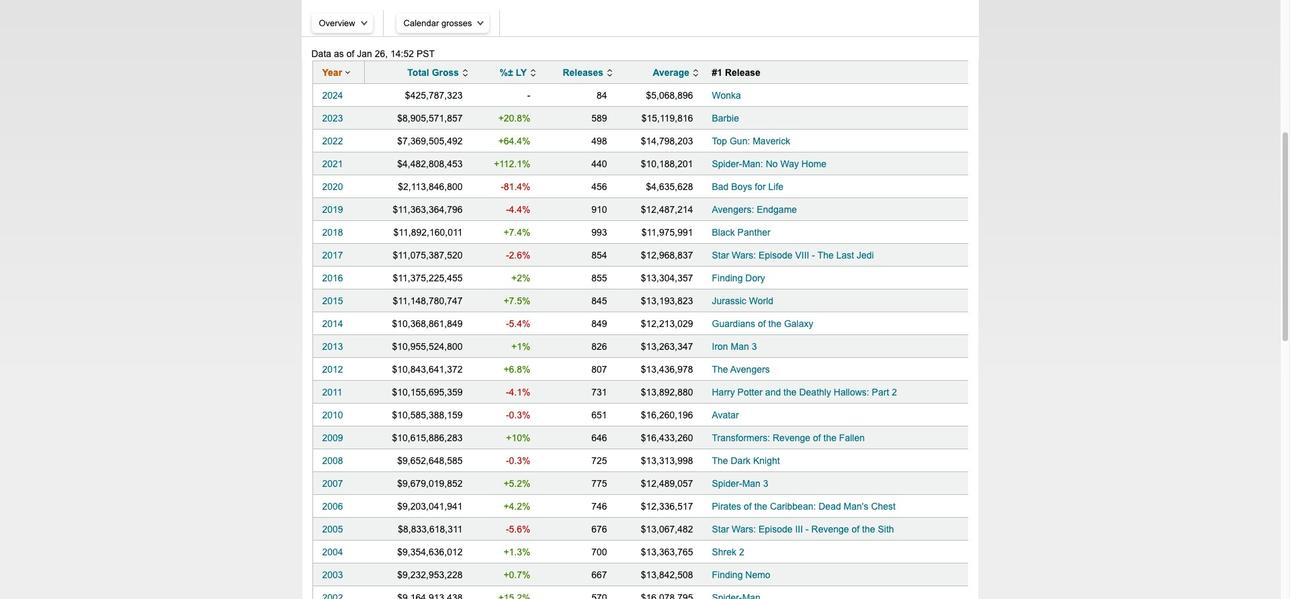 Task type: vqa. For each thing, say whether or not it's contained in the screenshot.


Task type: describe. For each thing, give the bounding box(es) containing it.
guardians
[[712, 319, 755, 329]]

4.4%
[[509, 204, 531, 215]]

5.6%
[[509, 524, 531, 535]]

transformers: revenge of the fallen
[[712, 433, 865, 444]]

last
[[837, 250, 854, 261]]

$7,369,505,492
[[397, 136, 463, 147]]

finding for finding dory
[[712, 273, 743, 284]]

shrek 2
[[712, 547, 744, 558]]

the left fallen
[[824, 433, 837, 444]]

no
[[766, 159, 778, 169]]

$12,489,057
[[641, 479, 693, 489]]

-5.6%
[[506, 524, 531, 535]]

$10,155,695,359
[[392, 387, 463, 398]]

chest
[[871, 501, 896, 512]]

1 vertical spatial 2
[[739, 547, 744, 558]]

2018
[[322, 227, 343, 238]]

overview
[[319, 18, 355, 28]]

- for 849
[[506, 319, 509, 329]]

$13,193,823
[[641, 296, 693, 306]]

the dark knight
[[712, 456, 780, 466]]

$13,436,978
[[641, 364, 693, 375]]

$12,968,837
[[641, 250, 693, 261]]

4.1%
[[509, 387, 531, 398]]

man:
[[742, 159, 763, 169]]

top
[[712, 136, 727, 147]]

dark
[[731, 456, 751, 466]]

dead
[[819, 501, 841, 512]]

0 vertical spatial the
[[818, 250, 834, 261]]

2005
[[322, 524, 343, 535]]

harry potter and the deathly hallows: part 2 link
[[712, 387, 897, 398]]

dropdown image for calendar grosses
[[477, 20, 484, 26]]

the avengers link
[[712, 364, 770, 375]]

avengers: endgame
[[712, 204, 797, 215]]

wonka
[[712, 90, 741, 101]]

data
[[312, 48, 331, 59]]

the left 'sith' at the right
[[862, 524, 875, 535]]

746
[[592, 501, 607, 512]]

$13,363,765
[[641, 547, 693, 558]]

nemo
[[746, 570, 771, 581]]

the for the dark knight
[[712, 456, 728, 466]]

deathly
[[799, 387, 831, 398]]

the for the avengers
[[712, 364, 728, 375]]

the left galaxy
[[769, 319, 782, 329]]

81.4%
[[504, 181, 531, 192]]

maverick
[[753, 136, 791, 147]]

$13,842,508
[[641, 570, 693, 581]]

home
[[802, 159, 827, 169]]

episode for viii
[[759, 250, 793, 261]]

+64.4%
[[498, 136, 531, 147]]

2019 link
[[322, 204, 343, 215]]

725
[[592, 456, 607, 466]]

average
[[653, 67, 690, 78]]

$9,652,648,585
[[397, 456, 463, 466]]

2016 link
[[322, 273, 343, 284]]

part
[[872, 387, 889, 398]]

knight
[[753, 456, 780, 466]]

+7.5%
[[504, 296, 531, 306]]

- for 854
[[506, 250, 509, 261]]

finding nemo
[[712, 570, 771, 581]]

2019
[[322, 204, 343, 215]]

star wars: episode iii - revenge of the sith link
[[712, 524, 894, 535]]

2013
[[322, 341, 343, 352]]

854
[[592, 250, 607, 261]]

jurassic
[[712, 296, 747, 306]]

-0.3% for $10,585,388,159
[[506, 410, 531, 421]]

spider-man 3
[[712, 479, 769, 489]]

#1
[[712, 67, 723, 78]]

498
[[592, 136, 607, 147]]

of left fallen
[[813, 433, 821, 444]]

as
[[334, 48, 344, 59]]

iron man 3 link
[[712, 341, 757, 352]]

3 for spider-man 3
[[763, 479, 769, 489]]

the right and
[[784, 387, 797, 398]]

spider- for man:
[[712, 159, 742, 169]]

avatar
[[712, 410, 739, 421]]

3 for iron man 3
[[752, 341, 757, 352]]

$13,304,357
[[641, 273, 693, 284]]

avengers:
[[712, 204, 754, 215]]

$10,585,388,159
[[392, 410, 463, 421]]

1 horizontal spatial 2
[[892, 387, 897, 398]]

$9,354,636,012
[[397, 547, 463, 558]]

avatar link
[[712, 410, 739, 421]]

$15,119,816
[[642, 113, 693, 124]]

2004
[[322, 547, 343, 558]]

$10,955,524,800
[[392, 341, 463, 352]]

2023
[[322, 113, 343, 124]]

iron man 3
[[712, 341, 757, 352]]

the dark knight link
[[712, 456, 780, 466]]

2005 link
[[322, 524, 343, 535]]

$9,679,019,852
[[397, 479, 463, 489]]

807
[[592, 364, 607, 375]]

caribbean:
[[770, 501, 816, 512]]

pirates
[[712, 501, 741, 512]]

- right viii
[[812, 250, 815, 261]]

2007 link
[[322, 479, 343, 489]]

-81.4%
[[501, 181, 531, 192]]

$11,148,780,747
[[393, 296, 463, 306]]

2021 link
[[322, 159, 343, 169]]

2022 link
[[322, 136, 343, 147]]

2017 link
[[322, 250, 343, 261]]

life
[[769, 181, 784, 192]]

bad boys for life
[[712, 181, 784, 192]]

transformers:
[[712, 433, 770, 444]]



Task type: locate. For each thing, give the bounding box(es) containing it.
- up +1.3%
[[506, 524, 509, 535]]

456
[[592, 181, 607, 192]]

3 up the avengers
[[752, 341, 757, 352]]

1 dropdown image from the left
[[361, 20, 367, 26]]

1 horizontal spatial revenge
[[812, 524, 849, 535]]

1 vertical spatial man
[[742, 479, 761, 489]]

the left dark
[[712, 456, 728, 466]]

- down the +112.1%
[[501, 181, 504, 192]]

episode left iii
[[759, 524, 793, 535]]

700
[[592, 547, 607, 558]]

- for 731
[[506, 387, 509, 398]]

2 dropdown image from the left
[[477, 20, 484, 26]]

revenge
[[773, 433, 811, 444], [812, 524, 849, 535]]

- down %± ly link on the left
[[527, 90, 531, 101]]

the down 'iron'
[[712, 364, 728, 375]]

avengers
[[730, 364, 770, 375]]

black panther
[[712, 227, 771, 238]]

2 star from the top
[[712, 524, 729, 535]]

wars: up shrek 2 at the bottom right
[[732, 524, 756, 535]]

2018 link
[[322, 227, 343, 238]]

galaxy
[[784, 319, 814, 329]]

man for spider-
[[742, 479, 761, 489]]

+10%
[[506, 433, 531, 444]]

calendar grosses
[[404, 18, 472, 28]]

1 vertical spatial 0.3%
[[509, 456, 531, 466]]

top gun: maverick
[[712, 136, 791, 147]]

jedi
[[857, 250, 874, 261]]

2015
[[322, 296, 343, 306]]

dropdown image for overview
[[361, 20, 367, 26]]

$2,113,846,800
[[398, 181, 463, 192]]

dropdown image
[[361, 20, 367, 26], [477, 20, 484, 26]]

pirates of the caribbean: dead man's chest link
[[712, 501, 896, 512]]

+112.1%
[[494, 159, 531, 169]]

releases
[[563, 67, 604, 78]]

$9,232,953,228
[[397, 570, 463, 581]]

2011 link
[[322, 387, 342, 398]]

1 vertical spatial the
[[712, 364, 728, 375]]

0 horizontal spatial revenge
[[773, 433, 811, 444]]

0.3% down 4.1%
[[509, 410, 531, 421]]

0 vertical spatial revenge
[[773, 433, 811, 444]]

- for 725
[[506, 456, 509, 466]]

revenge up knight at the bottom right of the page
[[773, 433, 811, 444]]

for
[[755, 181, 766, 192]]

- for 910
[[506, 204, 509, 215]]

of right the pirates
[[744, 501, 752, 512]]

0 horizontal spatial 2
[[739, 547, 744, 558]]

0.3% for $9,652,648,585
[[509, 456, 531, 466]]

2020 link
[[322, 181, 343, 192]]

$13,892,880
[[641, 387, 693, 398]]

spider- up the pirates
[[712, 479, 742, 489]]

2 finding from the top
[[712, 570, 743, 581]]

- down -81.4%
[[506, 204, 509, 215]]

shrek 2 link
[[712, 547, 744, 558]]

-5.4%
[[506, 319, 531, 329]]

data as of jan 26, 14:52 pst
[[312, 48, 435, 59]]

hallows:
[[834, 387, 869, 398]]

2023 link
[[322, 113, 343, 124]]

1 vertical spatial finding
[[712, 570, 743, 581]]

the down spider-man 3 link
[[754, 501, 768, 512]]

1 episode from the top
[[759, 250, 793, 261]]

0 vertical spatial star
[[712, 250, 729, 261]]

1 vertical spatial episode
[[759, 524, 793, 535]]

the left last
[[818, 250, 834, 261]]

$5,068,896
[[646, 90, 693, 101]]

- down the +6.8%
[[506, 387, 509, 398]]

1 vertical spatial spider-
[[712, 479, 742, 489]]

man's
[[844, 501, 869, 512]]

revenge down dead
[[812, 524, 849, 535]]

pst
[[417, 48, 435, 59]]

0 vertical spatial episode
[[759, 250, 793, 261]]

spider- for man
[[712, 479, 742, 489]]

2020
[[322, 181, 343, 192]]

- down +7.5%
[[506, 319, 509, 329]]

wonka link
[[712, 90, 741, 101]]

26,
[[375, 48, 388, 59]]

star up shrek
[[712, 524, 729, 535]]

harry
[[712, 387, 735, 398]]

way
[[781, 159, 799, 169]]

finding nemo link
[[712, 570, 771, 581]]

0 vertical spatial finding
[[712, 273, 743, 284]]

- for 651
[[506, 410, 509, 421]]

$16,260,196
[[641, 410, 693, 421]]

1 finding from the top
[[712, 273, 743, 284]]

spider- up bad
[[712, 159, 742, 169]]

0 vertical spatial 0.3%
[[509, 410, 531, 421]]

2 right shrek
[[739, 547, 744, 558]]

0 vertical spatial 3
[[752, 341, 757, 352]]

release
[[725, 67, 761, 78]]

2 vertical spatial the
[[712, 456, 728, 466]]

+1%
[[512, 341, 531, 352]]

1 0.3% from the top
[[509, 410, 531, 421]]

+20.8%
[[498, 113, 531, 124]]

finding down shrek 2 link
[[712, 570, 743, 581]]

14:52
[[390, 48, 414, 59]]

2 episode from the top
[[759, 524, 793, 535]]

3 down knight at the bottom right of the page
[[763, 479, 769, 489]]

wars: for star wars: episode iii - revenge of the sith
[[732, 524, 756, 535]]

dropdown image right "grosses"
[[477, 20, 484, 26]]

1 star from the top
[[712, 250, 729, 261]]

1 vertical spatial star
[[712, 524, 729, 535]]

845
[[592, 296, 607, 306]]

2024
[[322, 90, 343, 101]]

- down -4.1%
[[506, 410, 509, 421]]

gun:
[[730, 136, 750, 147]]

1 vertical spatial -0.3%
[[506, 456, 531, 466]]

$12,336,517
[[641, 501, 693, 512]]

$10,188,201
[[641, 159, 693, 169]]

2010 link
[[322, 410, 343, 421]]

0.3% for $10,585,388,159
[[509, 410, 531, 421]]

1 horizontal spatial 3
[[763, 479, 769, 489]]

jurassic world
[[712, 296, 774, 306]]

episode left viii
[[759, 250, 793, 261]]

spider-man 3 link
[[712, 479, 769, 489]]

2016
[[322, 273, 343, 284]]

0 vertical spatial wars:
[[732, 250, 756, 261]]

dropdown image right overview
[[361, 20, 367, 26]]

$425,787,323
[[405, 90, 463, 101]]

total gross
[[408, 67, 459, 78]]

- right iii
[[806, 524, 809, 535]]

0 vertical spatial man
[[731, 341, 749, 352]]

0 vertical spatial spider-
[[712, 159, 742, 169]]

2 spider- from the top
[[712, 479, 742, 489]]

spider-
[[712, 159, 742, 169], [712, 479, 742, 489]]

of right as
[[347, 48, 354, 59]]

- down +7.4%
[[506, 250, 509, 261]]

2012 link
[[322, 364, 343, 375]]

finding up jurassic
[[712, 273, 743, 284]]

0.3% down +10%
[[509, 456, 531, 466]]

1 spider- from the top
[[712, 159, 742, 169]]

$11,892,160,011
[[393, 227, 463, 238]]

$8,905,571,857
[[397, 113, 463, 124]]

endgame
[[757, 204, 797, 215]]

barbie
[[712, 113, 739, 124]]

1 horizontal spatial dropdown image
[[477, 20, 484, 26]]

2007
[[322, 479, 343, 489]]

1 -0.3% from the top
[[506, 410, 531, 421]]

of down world at the right
[[758, 319, 766, 329]]

1 vertical spatial revenge
[[812, 524, 849, 535]]

total
[[408, 67, 429, 78]]

0 vertical spatial -0.3%
[[506, 410, 531, 421]]

shrek
[[712, 547, 737, 558]]

man for iron
[[731, 341, 749, 352]]

wars: for star wars: episode viii - the last jedi
[[732, 250, 756, 261]]

avengers: endgame link
[[712, 204, 797, 215]]

$11,975,991
[[642, 227, 693, 238]]

- for 676
[[506, 524, 509, 535]]

star for star wars: episode iii - revenge of the sith
[[712, 524, 729, 535]]

$13,313,998
[[641, 456, 693, 466]]

of down man's
[[852, 524, 860, 535]]

star for star wars: episode viii - the last jedi
[[712, 250, 729, 261]]

star
[[712, 250, 729, 261], [712, 524, 729, 535]]

wars: down "black panther"
[[732, 250, 756, 261]]

2015 link
[[322, 296, 343, 306]]

$11,363,364,796
[[393, 204, 463, 215]]

2 -0.3% from the top
[[506, 456, 531, 466]]

finding
[[712, 273, 743, 284], [712, 570, 743, 581]]

boys
[[731, 181, 752, 192]]

0.3%
[[509, 410, 531, 421], [509, 456, 531, 466]]

1 vertical spatial wars:
[[732, 524, 756, 535]]

- up +5.2%
[[506, 456, 509, 466]]

-0.3% down -4.1%
[[506, 410, 531, 421]]

0 horizontal spatial 3
[[752, 341, 757, 352]]

world
[[749, 296, 774, 306]]

- for 456
[[501, 181, 504, 192]]

star wars: episode iii - revenge of the sith
[[712, 524, 894, 535]]

2 0.3% from the top
[[509, 456, 531, 466]]

man right 'iron'
[[731, 341, 749, 352]]

2004 link
[[322, 547, 343, 558]]

finding for finding nemo
[[712, 570, 743, 581]]

star wars: episode viii - the last jedi
[[712, 250, 874, 261]]

episode for iii
[[759, 524, 793, 535]]

jurassic world link
[[712, 296, 774, 306]]

star down 'black'
[[712, 250, 729, 261]]

849
[[592, 319, 607, 329]]

episode
[[759, 250, 793, 261], [759, 524, 793, 535]]

-0.3% down +10%
[[506, 456, 531, 466]]

potter
[[738, 387, 763, 398]]

man down the dark knight
[[742, 479, 761, 489]]

0 horizontal spatial dropdown image
[[361, 20, 367, 26]]

1 vertical spatial 3
[[763, 479, 769, 489]]

2 wars: from the top
[[732, 524, 756, 535]]

top gun: maverick link
[[712, 136, 791, 147]]

wars:
[[732, 250, 756, 261], [732, 524, 756, 535]]

2 right part
[[892, 387, 897, 398]]

-0.3% for $9,652,648,585
[[506, 456, 531, 466]]

-4.4%
[[506, 204, 531, 215]]

1 wars: from the top
[[732, 250, 756, 261]]

0 vertical spatial 2
[[892, 387, 897, 398]]



